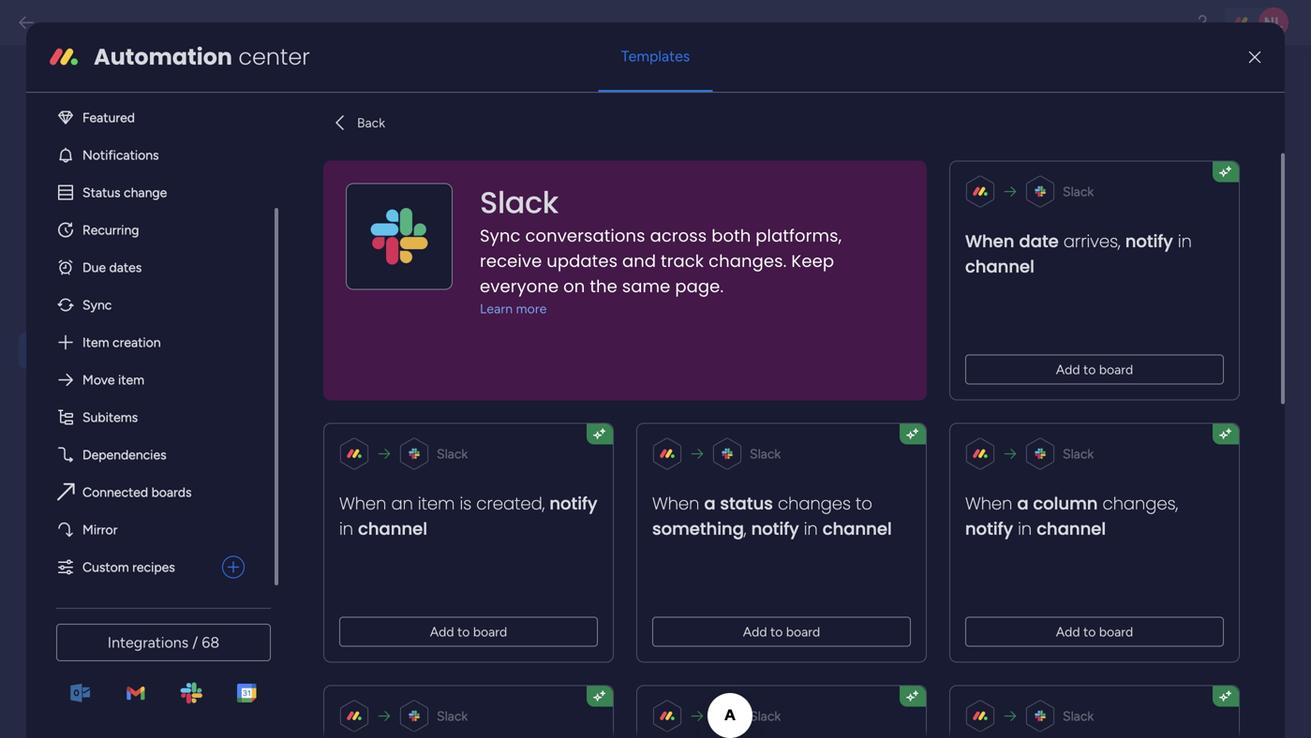 Task type: vqa. For each thing, say whether or not it's contained in the screenshot.
2nd "a" from the right
yes



Task type: locate. For each thing, give the bounding box(es) containing it.
learn more link up notifications
[[33, 118, 236, 139]]

in
[[1179, 230, 1193, 253], [442, 376, 453, 393], [339, 517, 353, 541], [804, 517, 818, 541], [1018, 517, 1033, 541]]

when inside the 'when a column changes, notify in channel'
[[966, 492, 1013, 516]]

channel down the an
[[358, 517, 428, 541]]

1 vertical spatial the
[[590, 275, 618, 298]]

app up order
[[448, 355, 472, 372]]

0 vertical spatial app
[[448, 355, 472, 372]]

the for the api documentation can be found at developers.monday.com
[[368, 256, 391, 273]]

featured option
[[41, 99, 260, 136]]

move item option
[[41, 361, 260, 399]]

1 the from the top
[[368, 256, 391, 273]]

add
[[1057, 362, 1081, 378], [430, 624, 454, 640], [743, 624, 768, 640], [1057, 624, 1081, 640]]

1 vertical spatial the
[[368, 355, 391, 372]]

due dates option
[[41, 249, 260, 286]]

1 horizontal spatial sync
[[480, 224, 521, 248]]

item creation option
[[41, 324, 260, 361]]

channel
[[966, 255, 1035, 279], [358, 517, 428, 541], [823, 517, 892, 541], [1037, 517, 1107, 541]]

notify
[[1126, 230, 1174, 253], [550, 492, 598, 516], [752, 517, 800, 541], [966, 517, 1014, 541]]

1 vertical spatial app
[[368, 397, 391, 414]]

creation
[[113, 335, 161, 350]]

api inside button
[[70, 340, 96, 361]]

1 vertical spatial learn
[[480, 301, 513, 317]]

notify inside when a status changes to something , notify in channel
[[752, 517, 800, 541]]

1 vertical spatial sync
[[82, 297, 112, 313]]

monday up capabilities
[[394, 355, 445, 372]]

board for notify
[[473, 624, 507, 640]]

cross account copier
[[69, 629, 178, 675]]

gives
[[501, 355, 534, 372]]

0 vertical spatial the
[[368, 256, 391, 273]]

channel down changes
[[823, 517, 892, 541]]

the down at
[[590, 275, 618, 298]]

the
[[368, 256, 391, 273], [368, 355, 391, 372]]

a inside the 'when a column changes, notify in channel'
[[1018, 492, 1029, 516]]

usage
[[70, 423, 118, 443]]

connected boards option
[[41, 474, 260, 511]]

a inside when a status changes to something , notify in channel
[[705, 492, 716, 516]]

0 horizontal spatial learn more link
[[33, 118, 236, 139]]

0 horizontal spatial learn
[[33, 120, 68, 137]]

1 horizontal spatial a
[[1018, 492, 1029, 516]]

more inside administration learn more
[[71, 120, 104, 137]]

sync up the receive
[[480, 224, 521, 248]]

api
[[311, 85, 343, 110], [371, 199, 390, 214], [520, 199, 539, 214], [394, 256, 416, 273], [70, 340, 96, 361], [476, 355, 497, 372], [368, 418, 389, 435]]

0 vertical spatial sync
[[480, 224, 521, 248]]

sync inside slack sync conversations across both platforms, receive updates and track changes. keep everyone on the same page. learn more
[[480, 224, 521, 248]]

content directory button
[[19, 497, 236, 534]]

add to board button
[[966, 355, 1225, 385], [339, 617, 598, 647], [653, 617, 911, 647], [966, 617, 1225, 647]]

0 vertical spatial your
[[568, 376, 596, 393]]

cross account copier button
[[19, 621, 236, 683]]

more inside slack sync conversations across both platforms, receive updates and track changes. keep everyone on the same page. learn more
[[516, 301, 547, 317]]

1 horizontal spatial item
[[418, 492, 455, 516]]

automation center
[[94, 41, 310, 72]]

due dates
[[82, 260, 142, 275]]

dependencies option
[[41, 436, 260, 474]]

when
[[966, 230, 1015, 253], [339, 492, 387, 516], [653, 492, 700, 516], [966, 492, 1013, 516]]

1 horizontal spatial learn
[[480, 301, 513, 317]]

channel inside the 'when a column changes, notify in channel'
[[1037, 517, 1107, 541]]

more up notifications
[[71, 120, 104, 137]]

your
[[568, 376, 596, 393], [639, 397, 667, 414]]

custom recipes
[[82, 560, 175, 576]]

0 vertical spatial more
[[71, 120, 104, 137]]

api left v2
[[311, 85, 343, 110]]

app down capabilities
[[368, 397, 391, 414]]

the right in
[[324, 199, 342, 214]]

the right dapulse info icon
[[368, 256, 391, 273]]

channel inside when date arrives, notify in channel
[[966, 255, 1035, 279]]

0 horizontal spatial the
[[324, 199, 342, 214]]

status change
[[82, 184, 167, 200]]

0 vertical spatial learn
[[33, 120, 68, 137]]

item down api button
[[118, 372, 144, 388]]

column
[[1034, 492, 1098, 516]]

learn left 'featured'
[[33, 120, 68, 137]]

a up something
[[705, 492, 716, 516]]

channel down date
[[966, 255, 1035, 279]]

your right keep
[[639, 397, 667, 414]]

in inside the monday app api gives you powerful capabilities in order to enhance your monday app experience. it's very important to keep your api token secure.
[[442, 376, 453, 393]]

0 horizontal spatial more
[[71, 120, 104, 137]]

when inside when an item is created, notify in channel
[[339, 492, 387, 516]]

sync down users
[[82, 297, 112, 313]]

is
[[460, 492, 472, 516]]

1 horizontal spatial the
[[590, 275, 618, 298]]

capabilities
[[368, 376, 439, 393]]

0 vertical spatial item
[[118, 372, 144, 388]]

when left date
[[966, 230, 1015, 253]]

0 vertical spatial learn more link
[[33, 118, 236, 139]]

list box
[[41, 99, 278, 586]]

0 horizontal spatial sync
[[82, 297, 112, 313]]

add to board button for notify
[[339, 617, 598, 647]]

the inside 'the api documentation can be found at developers.monday.com'
[[368, 256, 391, 273]]

slack
[[480, 182, 559, 223], [1063, 184, 1094, 199], [437, 446, 468, 462], [750, 446, 781, 462], [1063, 446, 1094, 462], [437, 709, 468, 725], [750, 709, 781, 725], [1063, 709, 1094, 725]]

add to board for a column
[[1057, 624, 1134, 640]]

notifications option
[[41, 136, 260, 174]]

add for changes to
[[743, 624, 768, 640]]

channel down column
[[1037, 517, 1107, 541]]

back button
[[323, 108, 393, 138]]

conversations
[[526, 224, 646, 248]]

/
[[192, 634, 198, 652]]

0 horizontal spatial item
[[118, 372, 144, 388]]

0 horizontal spatial a
[[705, 492, 716, 516]]

your down powerful
[[568, 376, 596, 393]]

when left column
[[966, 492, 1013, 516]]

item left is
[[418, 492, 455, 516]]

there
[[393, 199, 422, 214]]

both
[[712, 224, 751, 248]]

2 a from the left
[[1018, 492, 1029, 516]]

cross
[[69, 629, 112, 649]]

api left "tokens"
[[520, 199, 539, 214]]

change
[[124, 184, 167, 200]]

more
[[71, 120, 104, 137], [516, 301, 547, 317]]

you
[[537, 355, 560, 372]]

the up capabilities
[[368, 355, 391, 372]]

learn more link for administration
[[33, 118, 236, 139]]

in the new api there are only personal api tokens
[[311, 199, 578, 214]]

users button
[[19, 250, 236, 286]]

add to board for a status
[[743, 624, 821, 640]]

api inside 'the api documentation can be found at developers.monday.com'
[[394, 256, 416, 273]]

dapulse info image
[[330, 255, 349, 283]]

0 horizontal spatial monday
[[394, 355, 445, 372]]

1 vertical spatial learn more link
[[480, 299, 878, 318]]

1 vertical spatial more
[[516, 301, 547, 317]]

1 vertical spatial item
[[418, 492, 455, 516]]

list box containing featured
[[41, 99, 278, 586]]

when up something
[[653, 492, 700, 516]]

api up developers.monday.com link on the top of the page
[[394, 256, 416, 273]]

mirror option
[[41, 511, 260, 549]]

when inside when a status changes to something , notify in channel
[[653, 492, 700, 516]]

api up the move
[[70, 340, 96, 361]]

1 vertical spatial your
[[639, 397, 667, 414]]

the
[[324, 199, 342, 214], [590, 275, 618, 298]]

monday up keep
[[599, 376, 650, 393]]

keep
[[792, 249, 835, 273]]

secure.
[[432, 418, 477, 435]]

api right new
[[371, 199, 390, 214]]

1 horizontal spatial more
[[516, 301, 547, 317]]

item
[[82, 335, 109, 350]]

when inside when date arrives, notify in channel
[[966, 230, 1015, 253]]

in inside when a status changes to something , notify in channel
[[804, 517, 818, 541]]

usage stats
[[70, 423, 158, 443]]

documentation
[[419, 256, 516, 273]]

experience.
[[395, 397, 467, 414]]

api up order
[[476, 355, 497, 372]]

changes.
[[709, 249, 787, 273]]

app banner image slack image
[[369, 207, 429, 267]]

0 vertical spatial the
[[324, 199, 342, 214]]

updates
[[547, 249, 618, 273]]

learn more link down page.
[[480, 299, 878, 318]]

item
[[118, 372, 144, 388], [418, 492, 455, 516]]

0 horizontal spatial your
[[568, 376, 596, 393]]

slack sync conversations across both platforms, receive updates and track changes. keep everyone on the same page. learn more
[[480, 182, 842, 317]]

move item
[[82, 372, 144, 388]]

board
[[1100, 362, 1134, 378], [473, 624, 507, 640], [787, 624, 821, 640], [1100, 624, 1134, 640]]

copier
[[69, 655, 116, 675]]

more down everyone
[[516, 301, 547, 317]]

board for date
[[1100, 362, 1134, 378]]

notify inside when an item is created, notify in channel
[[550, 492, 598, 516]]

token
[[393, 418, 428, 435]]

2 the from the top
[[368, 355, 391, 372]]

a left column
[[1018, 492, 1029, 516]]

the api documentation can be found at developers.monday.com
[[368, 256, 618, 294]]

learn more link
[[33, 118, 236, 139], [480, 299, 878, 318]]

when for when an item is created, notify in channel
[[339, 492, 387, 516]]

stats
[[122, 423, 158, 443]]

1 vertical spatial monday
[[599, 376, 650, 393]]

add to board
[[1057, 362, 1134, 378], [430, 624, 507, 640], [743, 624, 821, 640], [1057, 624, 1134, 640]]

content
[[70, 505, 133, 526]]

when left the an
[[339, 492, 387, 516]]

developers.monday.com link
[[368, 278, 521, 294]]

add to board for date
[[1057, 362, 1134, 378]]

recurring option
[[41, 211, 260, 249]]

it's
[[470, 397, 489, 414]]

1 a from the left
[[705, 492, 716, 516]]

and
[[623, 249, 657, 273]]

api v2 token
[[311, 85, 430, 110]]

recipes
[[132, 560, 175, 576]]

at
[[605, 256, 618, 273]]

the inside the monday app api gives you powerful capabilities in order to enhance your monday app experience. it's very important to keep your api token secure.
[[368, 355, 391, 372]]

when for when a column changes, notify in channel
[[966, 492, 1013, 516]]

1 horizontal spatial learn more link
[[480, 299, 878, 318]]

0 horizontal spatial app
[[368, 397, 391, 414]]

68
[[202, 634, 220, 652]]

in
[[311, 199, 321, 214]]

learn down everyone
[[480, 301, 513, 317]]

order
[[457, 376, 490, 393]]



Task type: describe. For each thing, give the bounding box(es) containing it.
on
[[564, 275, 585, 298]]

when a column changes, notify in channel
[[966, 492, 1179, 541]]

item inside option
[[118, 372, 144, 388]]

billing
[[70, 382, 114, 402]]

are
[[425, 199, 442, 214]]

changes,
[[1103, 492, 1179, 516]]

tidy
[[70, 464, 102, 484]]

in inside when an item is created, notify in channel
[[339, 517, 353, 541]]

move
[[82, 372, 115, 388]]

notify inside when date arrives, notify in channel
[[1126, 230, 1174, 253]]

item inside when an item is created, notify in channel
[[418, 492, 455, 516]]

automation  center image
[[49, 42, 79, 72]]

apps
[[70, 547, 109, 567]]

personal
[[471, 199, 517, 214]]

custom recipes option
[[41, 549, 215, 586]]

when a status changes to something , notify in channel
[[653, 492, 892, 541]]

same
[[622, 275, 671, 298]]

add to board button for a status
[[653, 617, 911, 647]]

sync option
[[41, 286, 260, 324]]

to inside when a status changes to something , notify in channel
[[856, 492, 873, 516]]

api button
[[19, 332, 236, 369]]

add to board button for a column
[[966, 617, 1225, 647]]

when date arrives, notify in channel
[[966, 230, 1193, 279]]

learn inside slack sync conversations across both platforms, receive updates and track changes. keep everyone on the same page. learn more
[[480, 301, 513, 317]]

board for a status
[[787, 624, 821, 640]]

noah lott image
[[1259, 8, 1289, 38]]

notifications
[[82, 147, 159, 163]]

notify inside the 'when a column changes, notify in channel'
[[966, 517, 1014, 541]]

tokens
[[542, 199, 578, 214]]

created,
[[477, 492, 545, 516]]

developers.monday.com
[[368, 278, 521, 294]]

subitems option
[[41, 399, 260, 436]]

administration
[[33, 80, 220, 113]]

status
[[720, 492, 773, 516]]

channel inside when a status changes to something , notify in channel
[[823, 517, 892, 541]]

receive
[[480, 249, 542, 273]]

content directory
[[70, 505, 204, 526]]

apps button
[[19, 539, 236, 575]]

when an item is created, notify in channel
[[339, 492, 598, 541]]

v2
[[348, 85, 370, 110]]

center
[[239, 41, 310, 72]]

up
[[106, 464, 128, 484]]

dependencies
[[82, 447, 167, 463]]

back to workspace image
[[17, 13, 36, 32]]

custom
[[82, 560, 129, 576]]

in inside when date arrives, notify in channel
[[1179, 230, 1193, 253]]

usage stats button
[[19, 415, 236, 452]]

tidy up button
[[19, 456, 236, 493]]

add to board button for date
[[966, 355, 1225, 385]]

general button
[[19, 167, 236, 204]]

track
[[661, 249, 704, 273]]

back
[[357, 115, 385, 131]]

customization
[[70, 217, 180, 237]]

the for the monday app api gives you powerful capabilities in order to enhance your monday app experience. it's very important to keep your api token secure.
[[368, 355, 391, 372]]

in inside the 'when a column changes, notify in channel'
[[1018, 517, 1033, 541]]

token
[[375, 85, 430, 110]]

the inside slack sync conversations across both platforms, receive updates and track changes. keep everyone on the same page. learn more
[[590, 275, 618, 298]]

recurring
[[82, 222, 139, 238]]

api left token
[[368, 418, 389, 435]]

integrations
[[108, 634, 189, 652]]

permissions button
[[19, 580, 236, 617]]

can
[[519, 256, 542, 273]]

1 horizontal spatial your
[[639, 397, 667, 414]]

found
[[565, 256, 602, 273]]

automation
[[94, 41, 232, 72]]

add for in
[[430, 624, 454, 640]]

important
[[523, 397, 585, 414]]

changes
[[778, 492, 851, 516]]

due
[[82, 260, 106, 275]]

only
[[445, 199, 468, 214]]

tidy up
[[70, 464, 128, 484]]

add to board for notify
[[430, 624, 507, 640]]

an
[[391, 492, 413, 516]]

1 horizontal spatial monday
[[599, 376, 650, 393]]

add for changes,
[[1057, 624, 1081, 640]]

slack inside slack sync conversations across both platforms, receive updates and track changes. keep everyone on the same page. learn more
[[480, 182, 559, 223]]

when for when a status changes to something , notify in channel
[[653, 492, 700, 516]]

mirror
[[82, 522, 118, 538]]

status
[[82, 184, 121, 200]]

a for column
[[1018, 492, 1029, 516]]

directory
[[137, 505, 204, 526]]

new
[[345, 199, 368, 214]]

dates
[[109, 260, 142, 275]]

1 horizontal spatial app
[[448, 355, 472, 372]]

very
[[492, 397, 519, 414]]

item creation
[[82, 335, 161, 350]]

security button
[[19, 291, 236, 328]]

general
[[70, 175, 128, 196]]

connected boards
[[82, 485, 192, 500]]

featured
[[82, 109, 135, 125]]

0 vertical spatial monday
[[394, 355, 445, 372]]

integrations / 68 button
[[56, 625, 271, 662]]

integrations / 68
[[108, 634, 220, 652]]

be
[[545, 256, 561, 273]]

subitems
[[82, 410, 138, 425]]

the monday app api gives you powerful capabilities in order to enhance your monday app experience. it's very important to keep your api token secure.
[[368, 355, 667, 435]]

,
[[744, 517, 747, 541]]

sync inside sync option
[[82, 297, 112, 313]]

add for arrives,
[[1057, 362, 1081, 378]]

channel inside when an item is created, notify in channel
[[358, 517, 428, 541]]

when for when date arrives, notify in channel
[[966, 230, 1015, 253]]

board for a column
[[1100, 624, 1134, 640]]

help image
[[1194, 13, 1212, 32]]

security
[[70, 299, 132, 319]]

learn inside administration learn more
[[33, 120, 68, 137]]

account
[[117, 629, 178, 649]]

learn more link for sync conversations across both platforms, receive updates and track changes. keep everyone on the same page.
[[480, 299, 878, 318]]

administration learn more
[[33, 80, 220, 137]]

across
[[650, 224, 707, 248]]

status change option
[[41, 174, 260, 211]]

everyone
[[480, 275, 559, 298]]

keep
[[605, 397, 636, 414]]

billing button
[[19, 374, 236, 410]]

a for status
[[705, 492, 716, 516]]

connected
[[82, 485, 148, 500]]

users
[[70, 258, 113, 278]]



